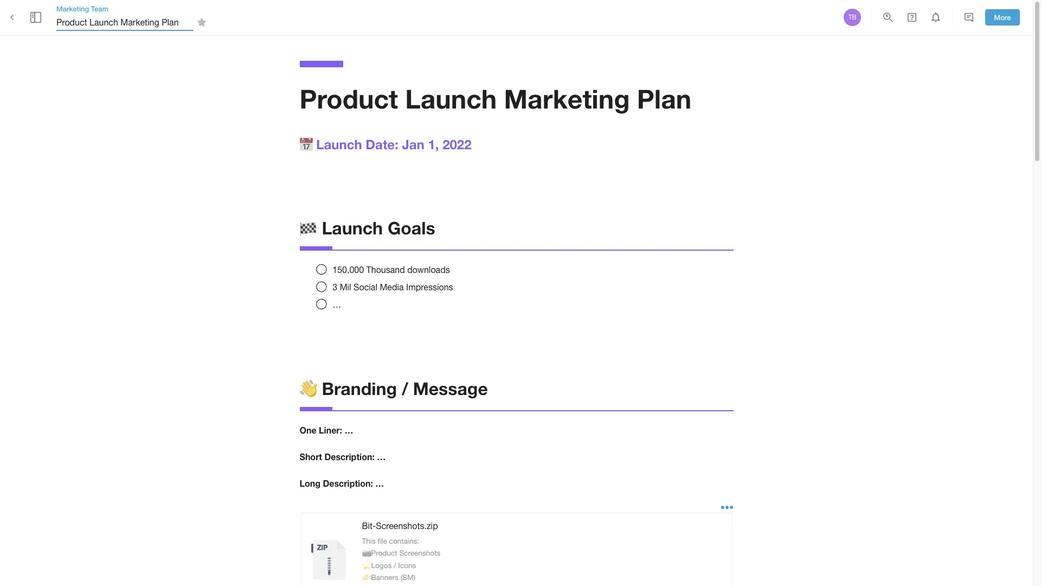 Task type: describe. For each thing, give the bounding box(es) containing it.
contains:
[[389, 537, 419, 545]]

Enter Title... text field
[[56, 14, 194, 31]]

launch for marketing
[[405, 83, 497, 114]]

bit-screenshots.zip
[[362, 521, 438, 531]]

150,000 thousand downloads
[[333, 265, 450, 275]]

message
[[413, 378, 488, 399]]

screenshots.zip
[[376, 521, 438, 531]]

📷product
[[362, 549, 398, 557]]

0 vertical spatial /
[[402, 378, 408, 399]]

marketing team
[[56, 4, 108, 13]]

goals
[[388, 217, 436, 238]]

more button
[[986, 9, 1021, 26]]

one
[[300, 425, 317, 435]]

downloads
[[408, 265, 450, 275]]

marketing inside "link"
[[56, 4, 89, 13]]

👉banners
[[362, 573, 399, 582]]

icons
[[398, 561, 416, 569]]

3
[[333, 282, 338, 292]]

👋
[[300, 378, 317, 399]]

1,
[[428, 137, 439, 152]]

one liner: …
[[300, 425, 354, 435]]

product
[[300, 83, 398, 114]]

tb button
[[843, 7, 863, 28]]

… for short description: …
[[377, 452, 386, 462]]

bit-
[[362, 521, 376, 531]]

… for one liner: …
[[345, 425, 354, 435]]

2022
[[443, 137, 472, 152]]

mil
[[340, 282, 351, 292]]

📅
[[300, 137, 313, 152]]

date:
[[366, 137, 399, 152]]

impressions
[[406, 282, 453, 292]]

liner:
[[319, 425, 342, 435]]

tb
[[849, 14, 857, 21]]

📅 launch date: jan 1, 2022
[[300, 137, 472, 152]]

description: for long
[[323, 478, 373, 488]]

social
[[354, 282, 378, 292]]

jan
[[402, 137, 425, 152]]



Task type: vqa. For each thing, say whether or not it's contained in the screenshot.
the Invite
no



Task type: locate. For each thing, give the bounding box(es) containing it.
1 horizontal spatial marketing
[[504, 83, 630, 114]]

/ left icons
[[394, 561, 396, 569]]

⭐️logos
[[362, 561, 392, 569]]

0 vertical spatial description:
[[325, 452, 375, 462]]

/ inside this file contains: 📷product screenshots ⭐️logos / icons 👉banners (sm)
[[394, 561, 396, 569]]

launch up 2022
[[405, 83, 497, 114]]

team
[[91, 4, 108, 13]]

marketing
[[56, 4, 89, 13], [504, 83, 630, 114]]

…
[[333, 299, 341, 309], [345, 425, 354, 435], [377, 452, 386, 462], [376, 478, 384, 488]]

this
[[362, 537, 376, 545]]

2 vertical spatial launch
[[322, 217, 383, 238]]

1 vertical spatial /
[[394, 561, 396, 569]]

launch for date:
[[316, 137, 362, 152]]

description: up long description: …
[[325, 452, 375, 462]]

1 vertical spatial description:
[[323, 478, 373, 488]]

launch
[[405, 83, 497, 114], [316, 137, 362, 152], [322, 217, 383, 238]]

1 vertical spatial marketing
[[504, 83, 630, 114]]

thousand
[[367, 265, 405, 275]]

short
[[300, 452, 322, 462]]

/ left message
[[402, 378, 408, 399]]

👋 branding / message
[[300, 378, 488, 399]]

0 horizontal spatial /
[[394, 561, 396, 569]]

more
[[995, 13, 1012, 22]]

0 vertical spatial marketing
[[56, 4, 89, 13]]

screenshots
[[400, 549, 441, 557]]

product launch marketing plan
[[300, 83, 692, 114]]

launch up 150,000
[[322, 217, 383, 238]]

… up long description: …
[[377, 452, 386, 462]]

(sm)
[[401, 573, 416, 582]]

1 horizontal spatial /
[[402, 378, 408, 399]]

… up bit- on the left
[[376, 478, 384, 488]]

file
[[378, 537, 387, 545]]

description: down short description: … at left bottom
[[323, 478, 373, 488]]

… down the 3
[[333, 299, 341, 309]]

short description: …
[[300, 452, 386, 462]]

0 vertical spatial launch
[[405, 83, 497, 114]]

0 horizontal spatial marketing
[[56, 4, 89, 13]]

1 vertical spatial launch
[[316, 137, 362, 152]]

🏁 launch goals
[[300, 217, 436, 238]]

launch for goals
[[322, 217, 383, 238]]

… right 'liner:'
[[345, 425, 354, 435]]

🏁
[[300, 217, 317, 238]]

plan
[[637, 83, 692, 114]]

… for long description: …
[[376, 478, 384, 488]]

150,000
[[333, 265, 364, 275]]

description: for short
[[325, 452, 375, 462]]

3 mil social media impressions
[[333, 282, 453, 292]]

branding
[[322, 378, 397, 399]]

marketing team link
[[56, 4, 210, 14]]

description:
[[325, 452, 375, 462], [323, 478, 373, 488]]

long
[[300, 478, 321, 488]]

this file contains: 📷product screenshots ⭐️logos / icons 👉banners (sm)
[[362, 537, 441, 582]]

media
[[380, 282, 404, 292]]

launch right the '📅'
[[316, 137, 362, 152]]

long description: …
[[300, 478, 384, 488]]

/
[[402, 378, 408, 399], [394, 561, 396, 569]]



